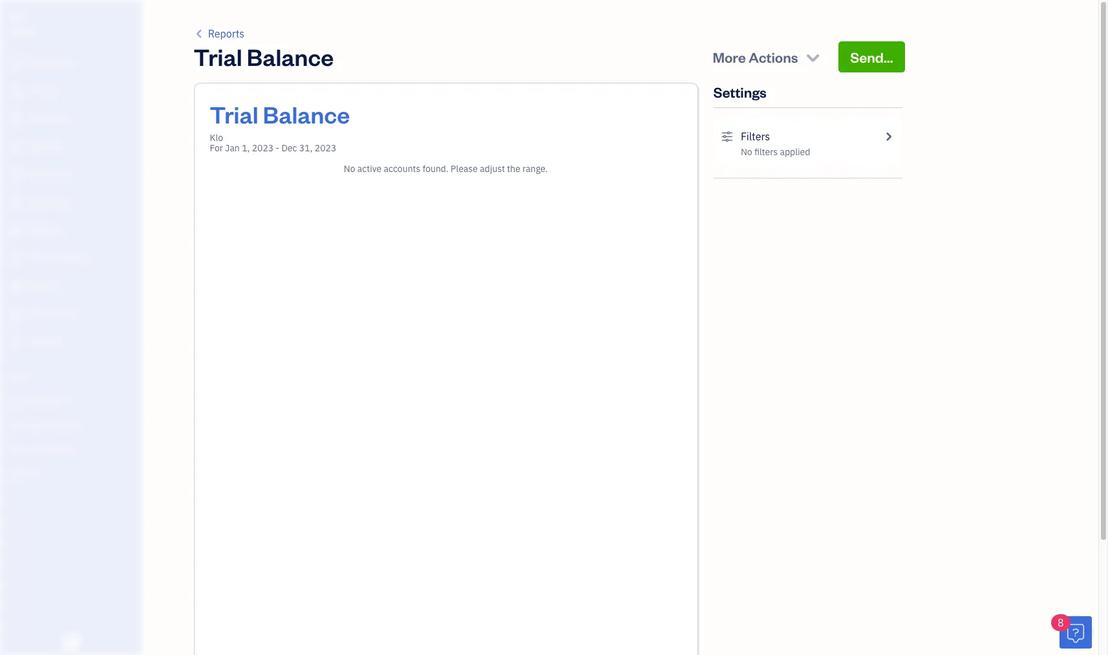 Task type: vqa. For each thing, say whether or not it's contained in the screenshot.
"to"
no



Task type: describe. For each thing, give the bounding box(es) containing it.
items
[[10, 420, 30, 430]]

chart image
[[8, 308, 24, 321]]

client image
[[8, 85, 24, 98]]

freshbooks image
[[61, 634, 81, 650]]

apps
[[10, 372, 29, 382]]

chevronright image
[[883, 129, 895, 144]]

chevronleft image
[[194, 26, 206, 41]]

settings link
[[3, 462, 138, 484]]

dec
[[282, 142, 297, 154]]

for
[[210, 142, 223, 154]]

send… button
[[839, 41, 905, 72]]

members
[[32, 396, 66, 406]]

team members
[[10, 396, 66, 406]]

no filters applied
[[741, 146, 811, 158]]

send…
[[851, 48, 893, 66]]

accounts
[[384, 163, 421, 175]]

apps link
[[3, 366, 138, 389]]

services
[[47, 420, 78, 430]]

report image
[[8, 336, 24, 349]]

no for no filters applied
[[741, 146, 753, 158]]

invoice image
[[8, 141, 24, 154]]

actions
[[749, 48, 798, 66]]

balance for trial balance klo for jan 1, 2023 - dec 31, 2023
[[263, 99, 350, 129]]

dashboard image
[[8, 58, 24, 70]]

balance for trial balance
[[247, 41, 334, 72]]

bank connections
[[10, 444, 76, 454]]

no active accounts found. please adjust the range.
[[344, 163, 548, 175]]

range.
[[523, 163, 548, 175]]



Task type: locate. For each thing, give the bounding box(es) containing it.
settings down bank
[[10, 468, 39, 478]]

trial balance klo for jan 1, 2023 - dec 31, 2023
[[210, 99, 350, 154]]

items and services
[[10, 420, 78, 430]]

31,
[[299, 142, 313, 154]]

chevrondown image
[[804, 48, 822, 66]]

klo inside trial balance klo for jan 1, 2023 - dec 31, 2023
[[210, 132, 223, 144]]

filters
[[755, 146, 778, 158]]

and
[[31, 420, 45, 430]]

8 button
[[1052, 614, 1092, 649]]

1 vertical spatial settings
[[10, 468, 39, 478]]

no left active
[[344, 163, 355, 175]]

bank
[[10, 444, 28, 454]]

0 vertical spatial klo
[[10, 12, 24, 24]]

trial for trial balance
[[194, 41, 242, 72]]

trial down the reports
[[194, 41, 242, 72]]

1 vertical spatial trial
[[210, 99, 258, 129]]

items and services link
[[3, 414, 138, 437]]

1,
[[242, 142, 250, 154]]

project image
[[8, 224, 24, 237]]

1 horizontal spatial 2023
[[315, 142, 337, 154]]

bank connections link
[[3, 438, 138, 460]]

more
[[713, 48, 746, 66]]

1 horizontal spatial no
[[741, 146, 753, 158]]

1 horizontal spatial settings
[[714, 83, 767, 101]]

klo
[[10, 12, 24, 24], [210, 132, 223, 144]]

timer image
[[8, 252, 24, 265]]

money image
[[8, 280, 24, 293]]

1 vertical spatial balance
[[263, 99, 350, 129]]

0 vertical spatial no
[[741, 146, 753, 158]]

2023
[[252, 142, 274, 154], [315, 142, 337, 154]]

no for no active accounts found. please adjust the range.
[[344, 163, 355, 175]]

reports
[[208, 27, 245, 40]]

balance inside trial balance klo for jan 1, 2023 - dec 31, 2023
[[263, 99, 350, 129]]

0 vertical spatial balance
[[247, 41, 334, 72]]

2023 right 31,
[[315, 142, 337, 154]]

settings inside main element
[[10, 468, 39, 478]]

1 vertical spatial no
[[344, 163, 355, 175]]

0 horizontal spatial settings
[[10, 468, 39, 478]]

trial for trial balance klo for jan 1, 2023 - dec 31, 2023
[[210, 99, 258, 129]]

team members link
[[3, 390, 138, 413]]

resource center badge image
[[1060, 616, 1092, 649]]

adjust
[[480, 163, 505, 175]]

main element
[[0, 0, 175, 655]]

active
[[358, 163, 382, 175]]

trial up jan
[[210, 99, 258, 129]]

settings down more
[[714, 83, 767, 101]]

applied
[[780, 146, 811, 158]]

reports button
[[194, 26, 245, 41]]

0 vertical spatial trial
[[194, 41, 242, 72]]

8
[[1058, 616, 1064, 629]]

0 vertical spatial settings
[[714, 83, 767, 101]]

settings
[[714, 83, 767, 101], [10, 468, 39, 478]]

settings image
[[721, 129, 733, 144]]

2 2023 from the left
[[315, 142, 337, 154]]

expense image
[[8, 197, 24, 210]]

1 vertical spatial klo
[[210, 132, 223, 144]]

filters
[[741, 130, 770, 143]]

klo left jan
[[210, 132, 223, 144]]

klo inside the klo owner
[[10, 12, 24, 24]]

more actions
[[713, 48, 798, 66]]

0 horizontal spatial klo
[[10, 12, 24, 24]]

trial inside trial balance klo for jan 1, 2023 - dec 31, 2023
[[210, 99, 258, 129]]

team
[[10, 396, 30, 406]]

please
[[451, 163, 478, 175]]

1 2023 from the left
[[252, 142, 274, 154]]

no
[[741, 146, 753, 158], [344, 163, 355, 175]]

0 horizontal spatial 2023
[[252, 142, 274, 154]]

trial balance
[[194, 41, 334, 72]]

more actions button
[[701, 41, 834, 72]]

connections
[[30, 444, 76, 454]]

0 horizontal spatial no
[[344, 163, 355, 175]]

found.
[[423, 163, 449, 175]]

klo up owner
[[10, 12, 24, 24]]

2023 left -
[[252, 142, 274, 154]]

klo owner
[[10, 12, 36, 36]]

estimate image
[[8, 113, 24, 126]]

no down filters
[[741, 146, 753, 158]]

payment image
[[8, 169, 24, 182]]

jan
[[225, 142, 240, 154]]

1 horizontal spatial klo
[[210, 132, 223, 144]]

owner
[[10, 26, 36, 36]]

-
[[276, 142, 279, 154]]

balance
[[247, 41, 334, 72], [263, 99, 350, 129]]

trial
[[194, 41, 242, 72], [210, 99, 258, 129]]

the
[[507, 163, 521, 175]]



